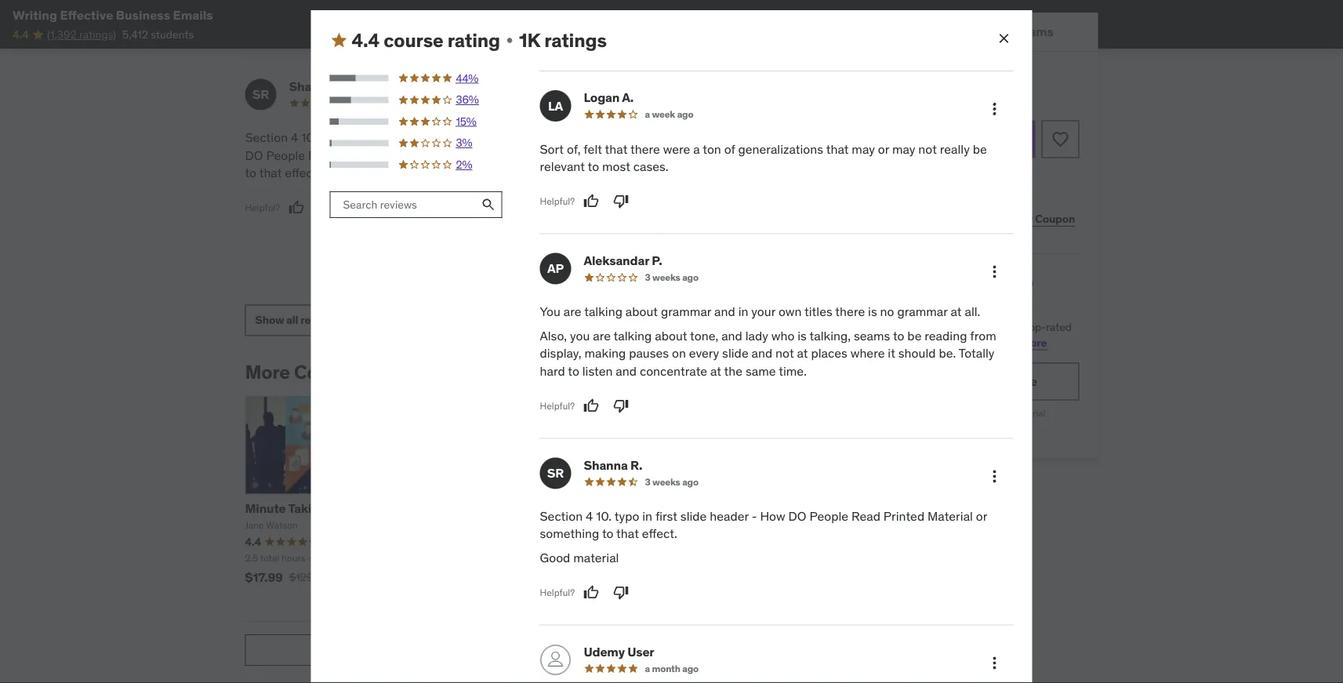 Task type: vqa. For each thing, say whether or not it's contained in the screenshot.
right "MARK REVIEW BY SHANNA R. AS HELPFUL" ICON month
yes



Task type: locate. For each thing, give the bounding box(es) containing it.
more inside i learned far more from this training that i expected to and was guilty of many of the pet peeves and email deadly sins. wow! i will be referring back to this training regularly to increase my effectiveness of my daily email communications.
[[602, 130, 631, 146]]

from up totally
[[970, 328, 997, 344]]

0 horizontal spatial good
[[323, 165, 354, 181]]

to inside section 4 10. typo in first slide header - how do people read printed material or something to that effect. good material
[[602, 526, 614, 542]]

at left $16.58
[[921, 407, 929, 419]]

email right daily
[[742, 200, 772, 216]]

10. inside section 4 10. typo in first slide header - how do people read printed material or something to that effect.
[[301, 130, 317, 146]]

not down the who
[[776, 345, 794, 361]]

and down making
[[616, 363, 637, 379]]

the inside i learned far more from this training that i expected to and was guilty of many of the pet peeves and email deadly sins. wow! i will be referring back to this training regularly to increase my effectiveness of my daily email communications.
[[745, 147, 763, 163]]

typo up the good material
[[320, 130, 345, 146]]

month
[[644, 97, 673, 109], [978, 407, 1005, 419], [652, 662, 681, 674]]

0 horizontal spatial mark review by shanna r. as helpful image
[[289, 200, 304, 216]]

0 vertical spatial there
[[631, 141, 660, 157]]

1 horizontal spatial good
[[540, 549, 570, 566]]

not inside sort of, felt that there were a ton of generalizations that may or may not really be relevant to most cases.
[[919, 141, 937, 157]]

1 vertical spatial header
[[710, 508, 749, 524]]

udemy user inside dialog
[[584, 643, 654, 660]]

and left lady
[[722, 328, 743, 344]]

get
[[851, 320, 868, 334]]

helpful? down peeves
[[540, 195, 575, 207]]

1 may from the left
[[852, 141, 875, 157]]

read inside section 4 10. typo in first slide header - how do people read printed material or something to that effect.
[[308, 147, 337, 163]]

teams button
[[972, 13, 1098, 50]]

personal up $9.99 $44.99 78% off
[[876, 23, 927, 39]]

0 horizontal spatial shanna r.
[[289, 78, 348, 94]]

1 vertical spatial email
[[742, 200, 772, 216]]

material up search reviews "text field"
[[357, 165, 402, 181]]

this down no
[[871, 320, 889, 334]]

a week ago
[[645, 108, 694, 120]]

4 inside section 4 10. typo in first slide header - how do people read printed material or something to that effect. good material
[[586, 508, 593, 524]]

all.
[[965, 304, 981, 320]]

0 horizontal spatial 10.
[[301, 130, 317, 146]]

about up the on
[[655, 328, 687, 344]]

helpful? up abuse
[[540, 586, 575, 598]]

wow!
[[700, 165, 731, 181]]

1 vertical spatial udemy
[[584, 643, 625, 660]]

1 vertical spatial shanna
[[584, 457, 628, 473]]

something
[[447, 147, 507, 163], [540, 526, 599, 542]]

reading
[[925, 328, 967, 344]]

of right the ton
[[724, 141, 735, 157]]

or left buy
[[878, 141, 889, 157]]

pet
[[766, 147, 785, 163]]

how inside section 4 10. typo in first slide header - how do people read printed material or something to that effect.
[[465, 130, 491, 146]]

1 horizontal spatial section
[[540, 508, 583, 524]]

$9.99
[[851, 65, 901, 89]]

1 horizontal spatial do
[[789, 508, 807, 524]]

shanna r. down mark review by aleksandar p. as helpful icon
[[584, 457, 643, 473]]

1 horizontal spatial -
[[752, 508, 757, 524]]

more inside "button"
[[563, 224, 590, 238]]

i up 'will'
[[758, 130, 761, 146]]

udemy user for mark review by shanna r. as unhelpful icon
[[576, 78, 647, 94]]

1 vertical spatial 3 weeks ago
[[645, 271, 699, 283]]

1 horizontal spatial typo
[[615, 508, 639, 524]]

more down "top-"
[[1021, 335, 1047, 349]]

or down additional actions for review by shanna r. icon
[[976, 508, 987, 524]]

sort
[[540, 141, 564, 157]]

1 horizontal spatial is
[[868, 304, 877, 320]]

shanna down medium image
[[289, 78, 333, 94]]

show down increase
[[532, 224, 561, 238]]

2 horizontal spatial be
[[973, 141, 987, 157]]

1 horizontal spatial something
[[540, 526, 599, 542]]

you
[[570, 328, 590, 344]]

section for section 4 10. typo in first slide header - how do people read printed material or something to that effect.
[[245, 130, 288, 146]]

mark review by shanna r. as helpful image for mark review by shanna r. as unhelpful image
[[584, 585, 599, 600]]

the
[[745, 147, 763, 163], [724, 363, 743, 379]]

dialog containing 4.4 course rating
[[311, 10, 1032, 683]]

grammar up tone,
[[661, 304, 712, 320]]

course up 44% 'button' at left
[[384, 28, 444, 52]]

first inside section 4 10. typo in first slide header - how do people read printed material or something to that effect.
[[361, 130, 383, 146]]

section inside section 4 10. typo in first slide header - how do people read printed material or something to that effect.
[[245, 130, 288, 146]]

printed for section 4 10. typo in first slide header - how do people read printed material or something to that effect. good material
[[884, 508, 925, 524]]

personal down plus
[[918, 335, 961, 349]]

are right you
[[564, 304, 582, 320]]

1 horizontal spatial the
[[745, 147, 763, 163]]

shanna inside dialog
[[584, 457, 628, 473]]

1 horizontal spatial show
[[532, 224, 561, 238]]

the up 'will'
[[745, 147, 763, 163]]

helpful? for the mark review by udemy user as helpful image
[[532, 267, 567, 279]]

more for learn more
[[1021, 335, 1047, 349]]

a.
[[622, 89, 634, 105]]

of,
[[567, 141, 581, 157]]

shanna for mark review by shanna r. as unhelpful image
[[584, 457, 628, 473]]

1 vertical spatial how
[[760, 508, 786, 524]]

1 horizontal spatial material
[[573, 549, 619, 566]]

in inside you are talking about grammar and in your own titles there is no grammar at all. also, you are talking about tone, and lady who is talking, seams to be reading from display, making pauses on every slide and not at places where it should be. totally hard to listen and concentrate at the same time.
[[738, 304, 749, 320]]

mark review by udemy user as unhelpful image
[[606, 265, 621, 281]]

be inside i learned far more from this training that i expected to and was guilty of many of the pet peeves and email deadly sins. wow! i will be referring back to this training regularly to increase my effectiveness of my daily email communications.
[[762, 165, 776, 181]]

mark review by aleksandar p. as unhelpful image
[[606, 13, 621, 29], [613, 398, 629, 414]]

typo inside section 4 10. typo in first slide header - how do people read printed material or something to that effect. good material
[[615, 508, 639, 524]]

first inside section 4 10. typo in first slide header - how do people read printed material or something to that effect. good material
[[656, 508, 678, 524]]

read for section 4 10. typo in first slide header - how do people read printed material or something to that effect. good material
[[852, 508, 881, 524]]

meetings
[[344, 500, 398, 516]]

shanna r. inside dialog
[[584, 457, 643, 473]]

r.
[[336, 78, 348, 94], [631, 457, 643, 473]]

2 may from the left
[[892, 141, 916, 157]]

first for section 4 10. typo in first slide header - how do people read printed material or something to that effect.
[[361, 130, 383, 146]]

slide inside section 4 10. typo in first slide header - how do people read printed material or something to that effect. good material
[[681, 508, 707, 524]]

be up should
[[908, 328, 922, 344]]

2 vertical spatial personal
[[913, 373, 964, 389]]

1 vertical spatial month
[[978, 407, 1005, 419]]

to inside sort of, felt that there were a ton of generalizations that may or may not really be relevant to most cases.
[[588, 158, 599, 174]]

email up back
[[599, 165, 629, 181]]

0 horizontal spatial may
[[852, 141, 875, 157]]

in for section 4 10. typo in first slide header - how do people read printed material or something to that effect. good material
[[642, 508, 653, 524]]

1 horizontal spatial or
[[878, 141, 889, 157]]

apply coupon button
[[1000, 203, 1080, 235]]

0 vertical spatial email
[[599, 165, 629, 181]]

talking up you
[[584, 304, 623, 320]]

my left daily
[[694, 200, 710, 216]]

mark review by shanna r. as helpful image inside dialog
[[584, 585, 599, 600]]

where
[[851, 345, 885, 361]]

something inside section 4 10. typo in first slide header - how do people read printed material or something to that effect.
[[447, 147, 507, 163]]

i left 'will'
[[734, 165, 737, 181]]

1 vertical spatial mark review by aleksandar p. as unhelpful image
[[613, 398, 629, 414]]

1 horizontal spatial shanna r.
[[584, 457, 643, 473]]

something inside section 4 10. typo in first slide header - how do people read printed material or something to that effect. good material
[[540, 526, 599, 542]]

people inside section 4 10. typo in first slide header - how do people read printed material or something to that effect.
[[266, 147, 305, 163]]

1 vertical spatial mark review by shanna r. as helpful image
[[584, 585, 599, 600]]

10. for section 4 10. typo in first slide header - how do people read printed material or something to that effect.
[[301, 130, 317, 146]]

udemy user up far
[[576, 78, 647, 94]]

helpful? left mark review by shanna r. as unhelpful icon
[[245, 202, 280, 214]]

user
[[620, 78, 647, 94], [628, 643, 654, 660]]

i left sort
[[532, 130, 536, 146]]

there up cases. at top
[[631, 141, 660, 157]]

show left all
[[255, 313, 284, 327]]

to inside section 4 10. typo in first slide header - how do people read printed material or something to that effect.
[[245, 165, 257, 181]]

show
[[532, 224, 561, 238], [255, 313, 284, 327]]

additional actions for review by shanna r. image
[[985, 467, 1004, 486]]

more right far
[[602, 130, 631, 146]]

a month ago for mark review by shanna r. as unhelpful icon
[[637, 97, 691, 109]]

1 vertical spatial in
[[738, 304, 749, 320]]

personal down be.
[[913, 373, 964, 389]]

0 horizontal spatial grammar
[[661, 304, 712, 320]]

effect. inside section 4 10. typo in first slide header - how do people read printed material or something to that effect. good material
[[642, 526, 677, 542]]

were
[[663, 141, 690, 157]]

do for section 4 10. typo in first slide header - how do people read printed material or something to that effect.
[[245, 147, 263, 163]]

printed inside section 4 10. typo in first slide header - how do people read printed material or something to that effect.
[[340, 147, 381, 163]]

user for mark review by shanna r. as unhelpful icon
[[620, 78, 647, 94]]

starting
[[884, 407, 918, 419]]

11,000+
[[953, 320, 992, 334]]

1 vertical spatial the
[[724, 363, 743, 379]]

2 my from the left
[[694, 200, 710, 216]]

material inside section 4 10. typo in first slide header - how do people read printed material or something to that effect. good material
[[928, 508, 973, 524]]

- inside section 4 10. typo in first slide header - how do people read printed material or something to that effect. good material
[[752, 508, 757, 524]]

jane
[[245, 520, 264, 532]]

2 vertical spatial in
[[642, 508, 653, 524]]

from inside i learned far more from this training that i expected to and was guilty of many of the pet peeves and email deadly sins. wow! i will be referring back to this training regularly to increase my effectiveness of my daily email communications.
[[634, 130, 660, 146]]

in inside section 4 10. typo in first slide header - how do people read printed material or something to that effect. good material
[[642, 508, 653, 524]]

0 vertical spatial is
[[868, 304, 877, 320]]

plus
[[930, 320, 951, 334]]

effect. inside section 4 10. typo in first slide header - how do people read printed material or something to that effect.
[[285, 165, 320, 181]]

mark review by shanna r. as helpful image left mark review by shanna r. as unhelpful image
[[584, 585, 599, 600]]

show inside "button"
[[532, 224, 561, 238]]

more down increase
[[563, 224, 590, 238]]

show more
[[532, 224, 590, 238]]

not left really
[[919, 141, 937, 157]]

teams
[[1016, 23, 1054, 39]]

helpful? for mark review by logan a. as helpful "icon"
[[540, 195, 575, 207]]

printed inside section 4 10. typo in first slide header - how do people read printed material or something to that effect. good material
[[884, 508, 925, 524]]

or inside section 4 10. typo in first slide header - how do people read printed material or something to that effect. good material
[[976, 508, 987, 524]]

1 vertical spatial typo
[[615, 508, 639, 524]]

logan
[[584, 89, 620, 105]]

is
[[868, 304, 877, 320], [798, 328, 807, 344]]

free
[[1014, 373, 1037, 389]]

1 horizontal spatial mark review by shanna r. as helpful image
[[584, 585, 599, 600]]

course inside dialog
[[384, 28, 444, 52]]

there inside you are talking about grammar and in your own titles there is no grammar at all. also, you are talking about tone, and lady who is talking, seams to be reading from display, making pauses on every slide and not at places where it should be. totally hard to listen and concentrate at the same time.
[[836, 304, 865, 320]]

talking up pauses at the bottom
[[614, 328, 652, 344]]

1 horizontal spatial slide
[[681, 508, 707, 524]]

people inside section 4 10. typo in first slide header - how do people read printed material or something to that effect. good material
[[810, 508, 849, 524]]

10. for section 4 10. typo in first slide header - how do people read printed material or something to that effect. good material
[[596, 508, 612, 524]]

peeves
[[532, 165, 572, 181]]

your
[[752, 304, 776, 320]]

header inside section 4 10. typo in first slide header - how do people read printed material or something to that effect.
[[415, 130, 454, 146]]

mark review by shanna r. as unhelpful image
[[318, 200, 334, 216]]

0 horizontal spatial something
[[447, 147, 507, 163]]

2% button
[[330, 157, 503, 172]]

4.4 right medium image
[[352, 28, 380, 52]]

course up 30-day money-back guarantee
[[948, 131, 988, 147]]

ago for additional actions for review by aleksandar p. image
[[682, 271, 699, 283]]

4 inside section 4 10. typo in first slide header - how do people read printed material or something to that effect.
[[291, 130, 298, 146]]

good
[[323, 165, 354, 181], [540, 549, 570, 566]]

dialog
[[311, 10, 1032, 683]]

user right logan
[[620, 78, 647, 94]]

0 horizontal spatial is
[[798, 328, 807, 344]]

0 vertical spatial about
[[626, 304, 658, 320]]

anytime
[[964, 426, 997, 439]]

a inside sort of, felt that there were a ton of generalizations that may or may not really be relevant to most cases.
[[694, 141, 700, 157]]

of inside get this course, plus 11,000+ of our top-rated courses, with personal plan.
[[995, 320, 1004, 334]]

$17.99
[[245, 569, 283, 586]]

that
[[732, 130, 755, 146], [605, 141, 628, 157], [826, 141, 849, 157], [259, 165, 282, 181], [617, 526, 639, 542]]

may up 30-
[[892, 141, 916, 157]]

1 horizontal spatial email
[[742, 200, 772, 216]]

top
[[1009, 273, 1034, 293]]

in for section 4 10. typo in first slide header - how do people read printed material or something to that effect.
[[348, 130, 358, 146]]

0 vertical spatial be
[[973, 141, 987, 157]]

medium image
[[330, 31, 349, 50]]

total
[[260, 552, 279, 564]]

read inside section 4 10. typo in first slide header - how do people read printed material or something to that effect. good material
[[852, 508, 881, 524]]

0 vertical spatial material
[[384, 147, 430, 163]]

1 vertical spatial first
[[656, 508, 678, 524]]

1 vertical spatial section
[[540, 508, 583, 524]]

ago
[[388, 97, 404, 109], [675, 97, 691, 109], [677, 108, 694, 120], [682, 271, 699, 283], [682, 475, 699, 488], [683, 662, 699, 674]]

0 vertical spatial weeks
[[358, 97, 386, 109]]

1 horizontal spatial are
[[593, 328, 611, 344]]

4 for section 4 10. typo in first slide header - how do people read printed material or something to that effect. good material
[[586, 508, 593, 524]]

mark review by aleksandar p. as unhelpful image right mark review by aleksandar p. as helpful image
[[606, 13, 621, 29]]

helpful? left mark review by aleksandar p. as helpful icon
[[540, 399, 575, 412]]

0 vertical spatial do
[[245, 147, 263, 163]]

training up many
[[686, 130, 729, 146]]

are
[[564, 304, 582, 320], [593, 328, 611, 344]]

or inside sort of, felt that there were a ton of generalizations that may or may not really be relevant to most cases.
[[878, 141, 889, 157]]

is left no
[[868, 304, 877, 320]]

lady
[[746, 328, 769, 344]]

0 vertical spatial something
[[447, 147, 507, 163]]

1 vertical spatial user
[[628, 643, 654, 660]]

4.4 down jane on the bottom left of page
[[245, 535, 261, 549]]

email
[[599, 165, 629, 181], [742, 200, 772, 216]]

30-
[[898, 171, 914, 183]]

minute taking at meetings jane watson
[[245, 500, 398, 532]]

the left same at the bottom right of page
[[724, 363, 743, 379]]

effect.
[[285, 165, 320, 181], [642, 526, 677, 542]]

1 vertical spatial show
[[255, 313, 284, 327]]

4 for section 4 10. typo in first slide header - how do people read printed material or something to that effect.
[[291, 130, 298, 146]]

material for section 4 10. typo in first slide header - how do people read printed material or something to that effect.
[[384, 147, 430, 163]]

-
[[457, 130, 462, 146], [752, 508, 757, 524]]

first for section 4 10. typo in first slide header - how do people read printed material or something to that effect. good material
[[656, 508, 678, 524]]

tab list
[[832, 13, 1098, 52]]

hours
[[282, 552, 305, 564]]

1 horizontal spatial effect.
[[642, 526, 677, 542]]

1 vertical spatial read
[[852, 508, 881, 524]]

mark review by aleksandar p. as unhelpful image right mark review by aleksandar p. as helpful icon
[[613, 398, 629, 414]]

mark review by aleksandar p. as unhelpful image for mark review by aleksandar p. as helpful icon
[[613, 398, 629, 414]]

grammar up course,
[[898, 304, 948, 320]]

report abuse
[[485, 643, 554, 657]]

are up making
[[593, 328, 611, 344]]

is right the who
[[798, 328, 807, 344]]

1 horizontal spatial shanna
[[584, 457, 628, 473]]

typo up mark review by shanna r. as unhelpful image
[[615, 508, 639, 524]]

watson
[[266, 520, 298, 532]]

listen
[[583, 363, 613, 379]]

0 horizontal spatial 4
[[291, 130, 298, 146]]

r. for mark review by shanna r. as unhelpful icon
[[336, 78, 348, 94]]

talking
[[584, 304, 623, 320], [614, 328, 652, 344]]

there up get
[[836, 304, 865, 320]]

or left 2% on the left top of the page
[[433, 147, 444, 163]]

xsmall image
[[504, 34, 516, 47]]

material up mark review by shanna r. as unhelpful image
[[573, 549, 619, 566]]

Search reviews text field
[[330, 191, 476, 218]]

typo inside section 4 10. typo in first slide header - how do people read printed material or something to that effect.
[[320, 130, 345, 146]]

training down sins.
[[651, 182, 694, 199]]

2 vertical spatial be
[[908, 328, 922, 344]]

be
[[973, 141, 987, 157], [762, 165, 776, 181], [908, 328, 922, 344]]

mark review by shanna r. as helpful image
[[289, 200, 304, 216], [584, 585, 599, 600]]

helpful?
[[532, 15, 567, 27], [540, 195, 575, 207], [245, 202, 280, 214], [532, 267, 567, 279], [540, 399, 575, 412], [540, 586, 575, 598]]

- for section 4 10. typo in first slide header - how do people read printed material or something to that effect.
[[457, 130, 462, 146]]

1 grammar from the left
[[661, 304, 712, 320]]

about up pauses at the bottom
[[626, 304, 658, 320]]

0 vertical spatial the
[[745, 147, 763, 163]]

1 horizontal spatial printed
[[884, 508, 925, 524]]

this up effectiveness
[[628, 182, 648, 199]]

1 vertical spatial be
[[762, 165, 776, 181]]

1 horizontal spatial not
[[919, 141, 937, 157]]

my down back
[[583, 200, 599, 216]]

0 horizontal spatial sr
[[252, 87, 269, 103]]

weeks for you
[[653, 271, 680, 283]]

places
[[811, 345, 848, 361]]

in inside section 4 10. typo in first slide header - how do people read printed material or something to that effect.
[[348, 130, 358, 146]]

more
[[602, 130, 631, 146], [563, 224, 590, 238], [1021, 335, 1047, 349]]

and left was
[[601, 147, 622, 163]]

effect. for section 4 10. typo in first slide header - how do people read printed material or something to that effect. good material
[[642, 526, 677, 542]]

shanna r. down medium image
[[289, 78, 348, 94]]

0 vertical spatial shanna r.
[[289, 78, 348, 94]]

shanna down mark review by aleksandar p. as helpful icon
[[584, 457, 628, 473]]

2 grammar from the left
[[898, 304, 948, 320]]

be inside you are talking about grammar and in your own titles there is no grammar at all. also, you are talking about tone, and lady who is talking, seams to be reading from display, making pauses on every slide and not at places where it should be. totally hard to listen and concentrate at the same time.
[[908, 328, 922, 344]]

user down mark review by shanna r. as unhelpful image
[[628, 643, 654, 660]]

1 horizontal spatial how
[[760, 508, 786, 524]]

0 vertical spatial show
[[532, 224, 561, 238]]

should
[[899, 345, 936, 361]]

helpful? for mark review by shanna r. as unhelpful icon mark review by shanna r. as helpful icon
[[245, 202, 280, 214]]

1 vertical spatial good
[[540, 549, 570, 566]]

1 horizontal spatial there
[[836, 304, 865, 320]]

helpful? left the mark review by udemy user as helpful image
[[532, 267, 567, 279]]

totally
[[959, 345, 995, 361]]

0 vertical spatial are
[[564, 304, 582, 320]]

titles
[[805, 304, 833, 320]]

1 vertical spatial printed
[[884, 508, 925, 524]]

udemy user down mark review by shanna r. as unhelpful image
[[584, 643, 654, 660]]

0 horizontal spatial or
[[433, 147, 444, 163]]

- inside section 4 10. typo in first slide header - how do people read printed material or something to that effect.
[[457, 130, 462, 146]]

0 horizontal spatial slide
[[386, 130, 412, 146]]

apply coupon
[[1004, 212, 1075, 226]]

udemy down mark review by shanna r. as unhelpful image
[[584, 643, 625, 660]]

be right really
[[973, 141, 987, 157]]

1k
[[519, 28, 540, 52]]

mark review by shanna r. as helpful image for mark review by shanna r. as unhelpful icon
[[289, 200, 304, 216]]

$129.99
[[289, 571, 329, 585]]

4.4 down the writing
[[13, 27, 29, 41]]

2 vertical spatial 3 weeks ago
[[645, 475, 699, 488]]

slide for section 4 10. typo in first slide header - how do people read printed material or something to that effect.
[[386, 130, 412, 146]]

at right taking
[[329, 500, 341, 516]]

far
[[584, 130, 599, 146]]

own
[[779, 304, 802, 320]]

0 horizontal spatial do
[[245, 147, 263, 163]]

10. inside section 4 10. typo in first slide header - how do people read printed material or something to that effect. good material
[[596, 508, 612, 524]]

0 vertical spatial people
[[266, 147, 305, 163]]

typo
[[320, 130, 345, 146], [615, 508, 639, 524]]

at down every
[[711, 363, 722, 379]]

1 horizontal spatial more
[[602, 130, 631, 146]]

will
[[740, 165, 759, 181]]

material inside section 4 10. typo in first slide header - how do people read printed material or something to that effect.
[[384, 147, 430, 163]]

or inside section 4 10. typo in first slide header - how do people read printed material or something to that effect.
[[433, 147, 444, 163]]

0 horizontal spatial printed
[[340, 147, 381, 163]]

guarantee
[[988, 171, 1032, 183]]

0 horizontal spatial my
[[583, 200, 599, 216]]

udemy inside dialog
[[584, 643, 625, 660]]

it
[[888, 345, 896, 361]]

sr for mark review by shanna r. as unhelpful image
[[547, 465, 564, 481]]

0 horizontal spatial how
[[465, 130, 491, 146]]

not
[[919, 141, 937, 157], [776, 345, 794, 361]]

this right buy
[[923, 131, 946, 147]]

buy this course button
[[851, 120, 1036, 158]]

2 horizontal spatial in
[[738, 304, 749, 320]]

helpful? up 1k ratings
[[532, 15, 567, 27]]

0 horizontal spatial not
[[776, 345, 794, 361]]

material inside section 4 10. typo in first slide header - how do people read printed material or something to that effect. good material
[[573, 549, 619, 566]]

tab list containing personal
[[832, 13, 1098, 52]]

may left buy
[[852, 141, 875, 157]]

you are talking about grammar and in your own titles there is no grammar at all. also, you are talking about tone, and lady who is talking, seams to be reading from display, making pauses on every slide and not at places where it should be. totally hard to listen and concentrate at the same time.
[[540, 304, 997, 379]]

mark review by shanna r. as helpful image left mark review by shanna r. as unhelpful icon
[[289, 200, 304, 216]]

business
[[116, 7, 170, 23]]

1 horizontal spatial sr
[[547, 465, 564, 481]]

from up was
[[634, 130, 660, 146]]

0 vertical spatial header
[[415, 130, 454, 146]]

slide inside section 4 10. typo in first slide header - how do people read printed material or something to that effect.
[[386, 130, 412, 146]]

show for show more
[[532, 224, 561, 238]]

get this course, plus 11,000+ of our top-rated courses, with personal plan.
[[851, 320, 1072, 349]]

2 vertical spatial month
[[652, 662, 681, 674]]

seams
[[854, 328, 890, 344]]

header for section 4 10. typo in first slide header - how do people read printed material or something to that effect. good material
[[710, 508, 749, 524]]

1 horizontal spatial grammar
[[898, 304, 948, 320]]

header inside section 4 10. typo in first slide header - how do people read printed material or something to that effect. good material
[[710, 508, 749, 524]]

all
[[286, 313, 298, 327]]

1 vertical spatial material
[[928, 508, 973, 524]]

or
[[878, 141, 889, 157], [433, 147, 444, 163], [976, 508, 987, 524]]

0 vertical spatial not
[[919, 141, 937, 157]]

do inside section 4 10. typo in first slide header - how do people read printed material or something to that effect. good material
[[789, 508, 807, 524]]

0 horizontal spatial people
[[266, 147, 305, 163]]

0 vertical spatial udemy
[[576, 78, 617, 94]]

0 horizontal spatial shanna
[[289, 78, 333, 94]]

1 vertical spatial course
[[948, 131, 988, 147]]

typo for section 4 10. typo in first slide header - how do people read printed material or something to that effect.
[[320, 130, 345, 146]]

1 vertical spatial talking
[[614, 328, 652, 344]]

udemy left a.
[[576, 78, 617, 94]]

0 horizontal spatial first
[[361, 130, 383, 146]]

be down pet
[[762, 165, 776, 181]]

1 vertical spatial shanna r.
[[584, 457, 643, 473]]

1 horizontal spatial in
[[642, 508, 653, 524]]

printed for section 4 10. typo in first slide header - how do people read printed material or something to that effect.
[[340, 147, 381, 163]]

show inside button
[[255, 313, 284, 327]]

how inside section 4 10. typo in first slide header - how do people read printed material or something to that effect. good material
[[760, 508, 786, 524]]

learned
[[539, 130, 581, 146]]

of up 'will'
[[731, 147, 742, 163]]

do inside section 4 10. typo in first slide header - how do people read printed material or something to that effect.
[[245, 147, 263, 163]]

shanna r. for mark review by shanna r. as unhelpful icon
[[289, 78, 348, 94]]

wishlist image
[[1051, 130, 1070, 149]]

weeks for section
[[653, 475, 680, 488]]

la
[[548, 97, 563, 114]]

section inside section 4 10. typo in first slide header - how do people read printed material or something to that effect. good material
[[540, 508, 583, 524]]

of left our
[[995, 320, 1004, 334]]

display,
[[540, 345, 582, 361]]



Task type: describe. For each thing, give the bounding box(es) containing it.
0 vertical spatial talking
[[584, 304, 623, 320]]

4.4 course rating
[[352, 28, 500, 52]]

minute
[[245, 500, 286, 516]]

this inside get this course, plus 11,000+ of our top-rated courses, with personal plan.
[[871, 320, 889, 334]]

ton
[[703, 141, 721, 157]]

or for section 4 10. typo in first slide header - how do people read printed material or something to that effect. good material
[[976, 508, 987, 524]]

emails
[[173, 7, 213, 23]]

and up back
[[575, 165, 596, 181]]

concentrate
[[640, 363, 707, 379]]

day
[[914, 171, 930, 183]]

helpful? for mark review by aleksandar p. as helpful image
[[532, 15, 567, 27]]

with
[[894, 335, 915, 349]]

36%
[[456, 93, 479, 107]]

2.5
[[245, 552, 258, 564]]

and up tone,
[[715, 304, 735, 320]]

1 my from the left
[[583, 200, 599, 216]]

1 vertical spatial about
[[655, 328, 687, 344]]

this inside button
[[923, 131, 946, 147]]

that inside section 4 10. typo in first slide header - how do people read printed material or something to that effect. good material
[[617, 526, 639, 542]]

helpful? for mark review by aleksandar p. as helpful icon
[[540, 399, 575, 412]]

trial
[[1029, 407, 1046, 419]]

felt
[[584, 141, 602, 157]]

after
[[1008, 407, 1027, 419]]

by
[[370, 361, 392, 384]]

apply
[[1004, 212, 1033, 226]]

header for section 4 10. typo in first slide header - how do people read printed material or something to that effect.
[[415, 130, 454, 146]]

do for section 4 10. typo in first slide header - how do people read printed material or something to that effect. good material
[[789, 508, 807, 524]]

more courses by
[[245, 361, 395, 384]]

3 for you
[[645, 271, 651, 283]]

78%
[[954, 69, 981, 85]]

user for mark review by shanna r. as unhelpful image
[[628, 643, 654, 660]]

5,412
[[122, 27, 148, 41]]

starting at $16.58 per month after trial cancel anytime
[[884, 407, 1046, 439]]

2 horizontal spatial 4.4
[[352, 28, 380, 52]]

this up guilty
[[663, 130, 684, 146]]

typo for section 4 10. typo in first slide header - how do people read printed material or something to that effect. good material
[[615, 508, 639, 524]]

show more button
[[532, 216, 590, 247]]

a month ago for mark review by shanna r. as unhelpful image
[[645, 662, 699, 674]]

36% button
[[330, 92, 503, 108]]

daily
[[713, 200, 739, 216]]

sr for mark review by shanna r. as unhelpful icon
[[252, 87, 269, 103]]

0 horizontal spatial material
[[357, 165, 402, 181]]

effect. for section 4 10. typo in first slide header - how do people read printed material or something to that effect.
[[285, 165, 320, 181]]

month for mark review by shanna r. as unhelpful icon
[[644, 97, 673, 109]]

effectiveness
[[602, 200, 677, 216]]

off
[[984, 69, 998, 85]]

buy this course
[[898, 131, 988, 147]]

0 horizontal spatial 4.4
[[13, 27, 29, 41]]

many
[[698, 147, 728, 163]]

udemy for mark review by shanna r. as unhelpful image
[[584, 643, 625, 660]]

at inside starting at $16.58 per month after trial cancel anytime
[[921, 407, 929, 419]]

helpful? for mark review by shanna r. as helpful icon inside dialog
[[540, 586, 575, 598]]

1 horizontal spatial 4.4
[[245, 535, 261, 549]]

course inside button
[[948, 131, 988, 147]]

44%
[[456, 71, 479, 85]]

pauses
[[629, 345, 669, 361]]

section for section 4 10. typo in first slide header - how do people read printed material or something to that effect. good material
[[540, 508, 583, 524]]

of down sins.
[[680, 200, 691, 216]]

subscribe to udemy's top courses
[[851, 273, 1034, 313]]

rated
[[1046, 320, 1072, 334]]

people for section 4 10. typo in first slide header - how do people read printed material or something to that effect. good material
[[810, 508, 849, 524]]

slide inside you are talking about grammar and in your own titles there is no grammar at all. also, you are talking about tone, and lady who is talking, seams to be reading from display, making pauses on every slide and not at places where it should be. totally hard to listen and concentrate at the same time.
[[722, 345, 749, 361]]

not inside you are talking about grammar and in your own titles there is no grammar at all. also, you are talking about tone, and lady who is talking, seams to be reading from display, making pauses on every slide and not at places where it should be. totally hard to listen and concentrate at the same time.
[[776, 345, 794, 361]]

really
[[940, 141, 970, 157]]

22 lectures
[[313, 552, 361, 564]]

3 weeks ago for you
[[645, 271, 699, 283]]

report
[[485, 643, 521, 657]]

money-
[[932, 171, 964, 183]]

additional actions for review by aleksandar p. image
[[985, 262, 1004, 281]]

section 4 10. typo in first slide header - how do people read printed material or something to that effect.
[[245, 130, 507, 181]]

0 vertical spatial 3 weeks ago
[[350, 97, 404, 109]]

learn
[[990, 335, 1019, 349]]

more for show more
[[563, 224, 590, 238]]

the inside you are talking about grammar and in your own titles there is no grammar at all. also, you are talking about tone, and lady who is talking, seams to be reading from display, making pauses on every slide and not at places where it should be. totally hard to listen and concentrate at the same time.
[[724, 363, 743, 379]]

- for section 4 10. typo in first slide header - how do people read printed material or something to that effect. good material
[[752, 508, 757, 524]]

students
[[151, 27, 194, 41]]

or for section 4 10. typo in first slide header - how do people read printed material or something to that effect.
[[433, 147, 444, 163]]

aleksandar p.
[[584, 252, 662, 268]]

good inside section 4 10. typo in first slide header - how do people read printed material or something to that effect. good material
[[540, 549, 570, 566]]

(1,392
[[47, 27, 77, 41]]

mark review by shanna r. as unhelpful image
[[613, 585, 629, 600]]

ago for additional actions for review by shanna r. icon
[[682, 475, 699, 488]]

ap
[[547, 260, 564, 277]]

month inside starting at $16.58 per month after trial cancel anytime
[[978, 407, 1005, 419]]

5,412 students
[[122, 27, 194, 41]]

plan
[[967, 373, 992, 389]]

i learned far more from this training that i expected to and was guilty of many of the pet peeves and email deadly sins. wow! i will be referring back to this training regularly to increase my effectiveness of my daily email communications.
[[532, 130, 785, 234]]

more
[[245, 361, 290, 384]]

was
[[625, 147, 647, 163]]

udemy user for mark review by shanna r. as unhelpful image
[[584, 643, 654, 660]]

at left all.
[[951, 304, 962, 320]]

generalizations
[[738, 141, 824, 157]]

something for section 4 10. typo in first slide header - how do people read printed material or something to that effect.
[[447, 147, 507, 163]]

sort of, felt that there were a ton of generalizations that may or may not really be relevant to most cases.
[[540, 141, 987, 174]]

slide for section 4 10. typo in first slide header - how do people read printed material or something to that effect. good material
[[681, 508, 707, 524]]

1 vertical spatial training
[[651, 182, 694, 199]]

coupon
[[1036, 212, 1075, 226]]

writing effective business emails
[[13, 7, 213, 23]]

try
[[893, 373, 910, 389]]

1 horizontal spatial i
[[734, 165, 737, 181]]

personal inside button
[[876, 23, 927, 39]]

there inside sort of, felt that there were a ton of generalizations that may or may not really be relevant to most cases.
[[631, 141, 660, 157]]

additional actions for review by udemy user image
[[985, 654, 1004, 672]]

who
[[772, 328, 795, 344]]

people for section 4 10. typo in first slide header - how do people read printed material or something to that effect.
[[266, 147, 305, 163]]

to inside subscribe to udemy's top courses
[[926, 273, 941, 293]]

tone,
[[690, 328, 719, 344]]

back
[[584, 182, 611, 199]]

month for mark review by shanna r. as unhelpful image
[[652, 662, 681, 674]]

section 4 10. typo in first slide header - how do people read printed material or something to that effect. good material
[[540, 508, 987, 566]]

that inside section 4 10. typo in first slide header - how do people read printed material or something to that effect.
[[259, 165, 282, 181]]

material for section 4 10. typo in first slide header - how do people read printed material or something to that effect. good material
[[928, 508, 973, 524]]

3 for section
[[645, 475, 651, 488]]

(1,392 ratings)
[[47, 27, 116, 41]]

0 vertical spatial 3
[[350, 97, 356, 109]]

guilty
[[650, 147, 681, 163]]

r. for mark review by shanna r. as unhelpful image
[[631, 457, 643, 473]]

mark review by udemy user as helpful image
[[576, 265, 591, 281]]

logan a.
[[584, 89, 634, 105]]

cancel
[[933, 426, 962, 439]]

at inside minute taking at meetings jane watson
[[329, 500, 341, 516]]

0 horizontal spatial i
[[532, 130, 536, 146]]

of up sins.
[[684, 147, 695, 163]]

and up same at the bottom right of page
[[752, 345, 773, 361]]

0 horizontal spatial are
[[564, 304, 582, 320]]

of inside sort of, felt that there were a ton of generalizations that may or may not really be relevant to most cases.
[[724, 141, 735, 157]]

mark review by logan a. as helpful image
[[584, 193, 599, 209]]

something for section 4 10. typo in first slide header - how do people read printed material or something to that effect. good material
[[540, 526, 599, 542]]

submit search image
[[481, 197, 496, 212]]

increase
[[532, 200, 580, 216]]

rating
[[448, 28, 500, 52]]

ratings
[[544, 28, 607, 52]]

communications.
[[532, 218, 628, 234]]

hard
[[540, 363, 565, 379]]

15%
[[456, 114, 476, 128]]

ago for additional actions for review by udemy user image
[[683, 662, 699, 674]]

referring
[[532, 182, 581, 199]]

ago for additional actions for review by logan a. icon
[[677, 108, 694, 120]]

mark review by logan a. as unhelpful image
[[613, 193, 629, 209]]

15% button
[[330, 114, 503, 129]]

mark review by aleksandar p. as helpful image
[[576, 13, 591, 29]]

shanna for mark review by shanna r. as unhelpful icon
[[289, 78, 333, 94]]

back
[[964, 171, 985, 183]]

mark review by aleksandar p. as helpful image
[[584, 398, 599, 414]]

additional actions for review by logan a. image
[[985, 100, 1004, 118]]

read for section 4 10. typo in first slide header - how do people read printed material or something to that effect.
[[308, 147, 337, 163]]

that inside i learned far more from this training that i expected to and was guilty of many of the pet peeves and email deadly sins. wow! i will be referring back to this training regularly to increase my effectiveness of my daily email communications.
[[732, 130, 755, 146]]

report abuse button
[[245, 635, 794, 666]]

$9.99 $44.99 78% off
[[851, 65, 998, 89]]

how for section 4 10. typo in first slide header - how do people read printed material or something to that effect. good material
[[760, 508, 786, 524]]

close modal image
[[996, 31, 1012, 46]]

0 vertical spatial training
[[686, 130, 729, 146]]

personal inside get this course, plus 11,000+ of our top-rated courses, with personal plan.
[[918, 335, 961, 349]]

subscribe
[[851, 273, 923, 293]]

talking,
[[810, 328, 851, 344]]

buy
[[898, 131, 921, 147]]

abuse
[[523, 643, 554, 657]]

minute taking at meetings link
[[245, 500, 398, 516]]

lectures
[[327, 552, 361, 564]]

1 vertical spatial is
[[798, 328, 807, 344]]

3 weeks ago for section
[[645, 475, 699, 488]]

no
[[880, 304, 894, 320]]

udemy for mark review by shanna r. as unhelpful icon
[[576, 78, 617, 94]]

2 horizontal spatial i
[[758, 130, 761, 146]]

courses
[[851, 293, 907, 313]]

be inside sort of, felt that there were a ton of generalizations that may or may not really be relevant to most cases.
[[973, 141, 987, 157]]

shanna r. for mark review by shanna r. as unhelpful image
[[584, 457, 643, 473]]

aleksandar
[[584, 252, 649, 268]]

show for show all reviews
[[255, 313, 284, 327]]

how for section 4 10. typo in first slide header - how do people read printed material or something to that effect.
[[465, 130, 491, 146]]

taking
[[288, 500, 327, 516]]

0 vertical spatial good
[[323, 165, 354, 181]]

1 vertical spatial are
[[593, 328, 611, 344]]

from inside you are talking about grammar and in your own titles there is no grammar at all. also, you are talking about tone, and lady who is talking, seams to be reading from display, making pauses on every slide and not at places where it should be. totally hard to listen and concentrate at the same time.
[[970, 328, 997, 344]]

at up time.
[[797, 345, 808, 361]]

mark review by aleksandar p. as unhelpful image for mark review by aleksandar p. as helpful image
[[606, 13, 621, 29]]



